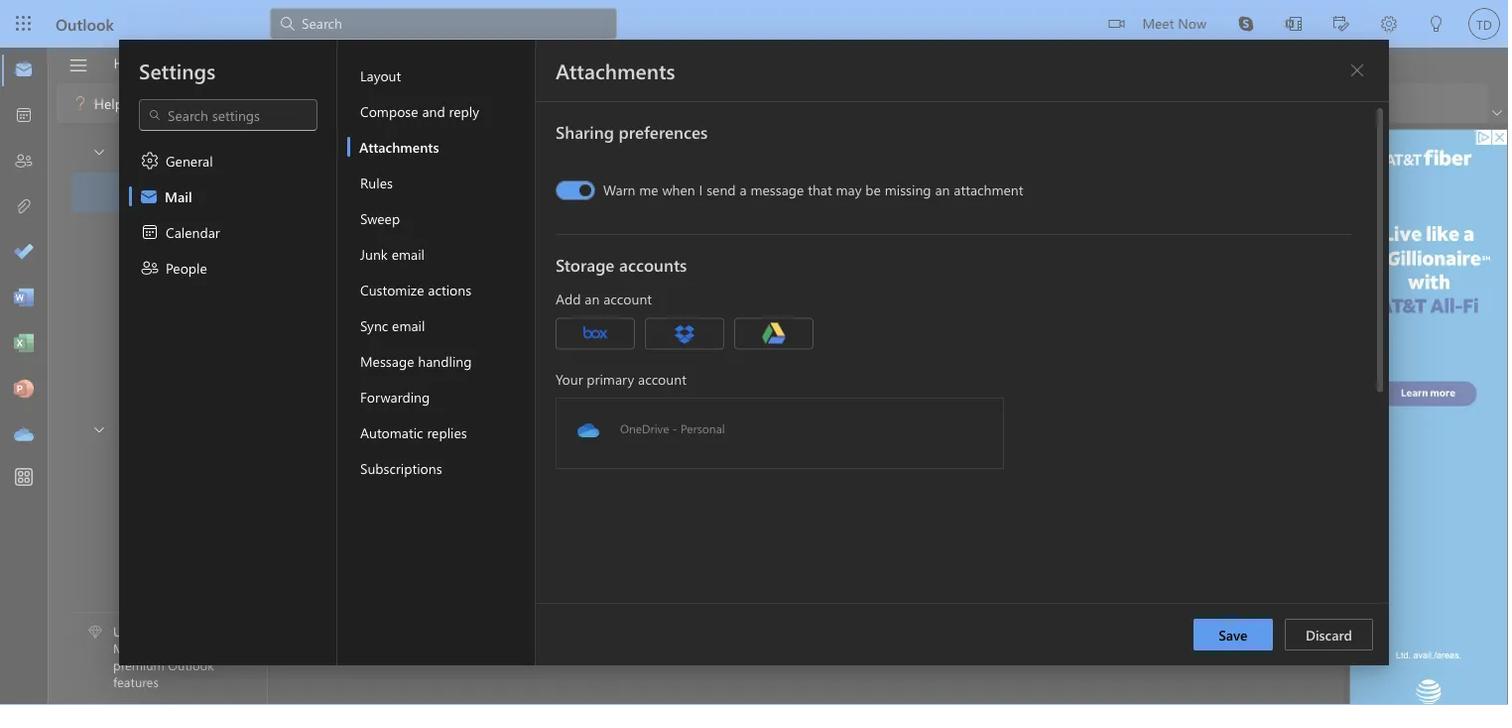 Task type: vqa. For each thing, say whether or not it's contained in the screenshot.
Mon 10/2 corresponding to was
yes



Task type: describe. For each thing, give the bounding box(es) containing it.
help group
[[61, 83, 276, 119]]


[[117, 500, 137, 520]]

be
[[866, 181, 881, 199]]

mon 10/2 for verification
[[522, 288, 574, 304]]


[[584, 322, 607, 346]]

your primary account
[[556, 370, 687, 388]]

 for folders
[[91, 421, 107, 437]]

 for 
[[117, 540, 137, 560]]

 help
[[70, 93, 123, 113]]

1 vertical spatial info
[[503, 286, 526, 305]]

storage
[[556, 253, 615, 276]]

dialog containing settings
[[0, 0, 1509, 706]]

sync
[[360, 316, 388, 334]]

sync email
[[360, 316, 425, 334]]

may
[[836, 181, 862, 199]]

ad
[[531, 189, 543, 202]]

with
[[195, 640, 219, 657]]


[[140, 222, 160, 242]]

inbox heading
[[314, 132, 415, 176]]

contract
[[520, 206, 574, 224]]


[[140, 258, 160, 278]]

settings heading
[[139, 57, 216, 84]]

settings
[[139, 57, 216, 84]]

0 vertical spatial an
[[935, 181, 950, 199]]

me
[[639, 181, 659, 199]]

when
[[662, 181, 695, 199]]

upgrade
[[113, 623, 163, 641]]

sweep button
[[347, 200, 535, 236]]

attachments heading
[[556, 57, 676, 84]]

meet
[[1143, 13, 1174, 32]]

onedrive
[[620, 421, 669, 437]]

contractsafe.
[[337, 206, 422, 224]]

attachments button
[[347, 129, 535, 165]]

subscriptions
[[360, 459, 442, 477]]

 for 
[[117, 460, 137, 480]]

pm
[[1287, 227, 1304, 243]]

to do image
[[14, 243, 34, 263]]

folders
[[119, 419, 172, 440]]

reply
[[449, 102, 479, 120]]

layout button
[[347, 58, 535, 93]]

microsoft account security info was added
[[337, 367, 596, 385]]

to for microsoft
[[166, 623, 178, 641]]

 for  inbox
[[117, 183, 137, 202]]


[[145, 93, 165, 113]]

to for your
[[398, 484, 411, 502]]

outlook.com
[[475, 484, 555, 502]]

10/2 for was
[[550, 368, 574, 384]]

thu 9/28
[[527, 485, 574, 501]]

message handling
[[360, 352, 472, 370]]


[[1109, 16, 1125, 32]]

outlook banner
[[0, 0, 1509, 48]]

attachments inside button
[[359, 137, 439, 156]]

microsoft down send
[[692, 201, 758, 223]]

email for sync email
[[392, 316, 425, 334]]

team
[[391, 464, 423, 482]]

mon for was
[[522, 368, 546, 384]]

help
[[94, 94, 123, 112]]

 for  drafts
[[117, 262, 137, 282]]

handling
[[418, 352, 472, 370]]

compose and reply
[[360, 102, 479, 120]]


[[140, 151, 160, 171]]

junk
[[360, 245, 388, 263]]

personal
[[681, 421, 725, 437]]

inbox 
[[339, 142, 409, 164]]

sharing
[[556, 120, 614, 143]]

meet now
[[1143, 13, 1207, 32]]

outlook inside 'upgrade to microsoft 365 with premium outlook features'
[[168, 657, 214, 674]]

attachments tab panel
[[536, 40, 1389, 706]]

save
[[1219, 626, 1248, 644]]

your
[[556, 370, 583, 388]]

select a conversation checkbox for microsoft account security info was added
[[298, 351, 337, 383]]

tree containing 
[[71, 451, 231, 706]]

microsoft inside 'upgrade to microsoft 365 with premium outlook features'
[[113, 640, 167, 657]]

inbox inside  inbox
[[145, 183, 180, 202]]

- inside attachments tab panel
[[673, 421, 677, 437]]

favorites tree
[[71, 125, 231, 411]]

add
[[556, 290, 581, 308]]

layout
[[360, 66, 401, 84]]

home
[[114, 54, 151, 72]]

microsoft down the sync
[[337, 347, 396, 365]]

upgrade to microsoft 365 with premium outlook features
[[113, 623, 219, 691]]

more apps image
[[14, 468, 34, 488]]

outlook inside ' outlook mobile'
[[169, 94, 218, 112]]

team for verification
[[452, 266, 483, 285]]

1 horizontal spatial verification
[[867, 143, 947, 164]]

 tree item
[[71, 173, 231, 212]]

calendar image
[[14, 106, 34, 126]]

your
[[415, 484, 442, 502]]

9/28
[[550, 485, 574, 501]]

contractsafe. 5-star rated. - contract management software
[[337, 206, 722, 224]]

view button
[[167, 48, 226, 78]]

send
[[707, 181, 736, 199]]

Search settings search field
[[162, 105, 297, 125]]

subscriptions button
[[347, 451, 535, 486]]

sharing preferences
[[556, 120, 708, 143]]

rules
[[360, 173, 393, 192]]

microsoft account security info verification inside message list list box
[[337, 286, 597, 305]]


[[148, 108, 162, 122]]

1 horizontal spatial microsoft account security info verification
[[639, 143, 947, 164]]

discard
[[1306, 626, 1353, 644]]

junk email button
[[347, 236, 535, 272]]

outlook team
[[337, 464, 423, 482]]

security for select a conversation option corresponding to microsoft account security info was added
[[452, 367, 499, 385]]

3:54
[[1262, 227, 1283, 243]]

save button
[[1194, 619, 1273, 651]]

 tree item
[[71, 252, 231, 292]]

that
[[808, 181, 832, 199]]

general
[[166, 151, 213, 170]]

people
[[166, 259, 207, 277]]

mail image
[[14, 61, 34, 80]]

sent
[[145, 223, 172, 241]]

10/2 for verification
[[550, 288, 574, 304]]

0 vertical spatial mon
[[1176, 227, 1201, 243]]

 button
[[556, 318, 635, 350]]

 for 
[[117, 580, 137, 599]]

sweep
[[360, 209, 400, 227]]

thu
[[527, 485, 546, 501]]

outlook inside message list list box
[[337, 464, 387, 482]]

automatic replies
[[360, 423, 467, 442]]

 button
[[1342, 55, 1374, 86]]

tab list containing home
[[98, 48, 286, 78]]

discard button
[[1285, 619, 1374, 651]]

microsoft account team for verification
[[337, 266, 483, 285]]

microsoft account team image
[[640, 201, 680, 241]]

microsoft up forwarding
[[337, 367, 396, 385]]

welcome
[[337, 484, 395, 502]]

 button
[[383, 138, 415, 170]]



Task type: locate. For each thing, give the bounding box(es) containing it.
microsoft down junk
[[337, 266, 396, 285]]

team for was
[[452, 347, 483, 365]]

select a conversation checkbox for microsoft account security info verification
[[298, 271, 337, 303]]

1 vertical spatial 
[[117, 540, 137, 560]]

an right missing
[[935, 181, 950, 199]]

forwarding
[[360, 388, 430, 406]]

 left 
[[117, 262, 137, 282]]

1 vertical spatial verification
[[530, 286, 597, 305]]

home button
[[99, 48, 166, 78]]

0 vertical spatial microsoft account team
[[692, 201, 858, 223]]

onedrive image inside attachments tab panel
[[577, 419, 600, 443]]

favorites tree item
[[71, 133, 231, 173]]

1 vertical spatial security
[[452, 286, 499, 305]]

 inside tree
[[117, 580, 137, 599]]

attachments up the sharing preferences
[[556, 57, 676, 84]]

1 vertical spatial mon
[[522, 288, 546, 304]]

5-
[[426, 206, 439, 224]]

 button
[[59, 49, 98, 82]]

email
[[392, 245, 425, 263], [392, 316, 425, 334]]

 down  help
[[91, 143, 107, 159]]

mon left 10/2/2023
[[1176, 227, 1201, 243]]

microsoft account security info verification up message
[[639, 143, 947, 164]]

folders tree item
[[71, 411, 231, 451]]

2
[[205, 263, 212, 281]]


[[117, 262, 137, 282], [117, 540, 137, 560]]

sync email button
[[347, 308, 535, 343]]

application
[[0, 0, 1509, 706]]

0 horizontal spatial attachments
[[359, 137, 439, 156]]

security for select a conversation option for microsoft account security info verification
[[452, 286, 499, 305]]

2  from the top
[[117, 460, 137, 480]]

0 vertical spatial security
[[774, 143, 830, 164]]

contractsafe
[[337, 186, 418, 204]]

mon 10/2 down 'storage'
[[522, 288, 574, 304]]

application containing settings
[[0, 0, 1509, 706]]

0 vertical spatial verification
[[867, 143, 947, 164]]

star
[[439, 206, 463, 224]]

0 vertical spatial 10/2
[[550, 288, 574, 304]]

2 vertical spatial security
[[452, 367, 499, 385]]

message list list box
[[270, 177, 722, 705]]

 button for favorites
[[81, 133, 115, 170]]

0 horizontal spatial verification
[[530, 286, 597, 305]]

 left 
[[117, 222, 137, 242]]

to right upgrade
[[166, 623, 178, 641]]

0 vertical spatial microsoft account security info verification
[[639, 143, 947, 164]]

items
[[176, 223, 209, 241]]

microsoft account team down message
[[692, 201, 858, 223]]

 sent items
[[117, 222, 209, 242]]

2  button from the top
[[81, 411, 115, 448]]

email right junk
[[392, 245, 425, 263]]

outlook right premium
[[168, 657, 214, 674]]

compose and reply button
[[347, 93, 535, 129]]

automatic replies button
[[347, 415, 535, 451]]

mail
[[165, 187, 192, 205]]

mon for verification
[[522, 288, 546, 304]]

1 horizontal spatial inbox
[[339, 142, 380, 164]]

 tree item
[[71, 212, 231, 252]]

1 vertical spatial 
[[117, 580, 137, 599]]

0 horizontal spatial onedrive image
[[14, 426, 34, 446]]

mon left your
[[522, 368, 546, 384]]

outlook link
[[56, 0, 114, 48]]

attachment
[[954, 181, 1024, 199]]

to inside message list list box
[[398, 484, 411, 502]]

 left folders at the left of the page
[[91, 421, 107, 437]]

2 10/2 from the top
[[550, 368, 574, 384]]

0 vertical spatial attachments
[[556, 57, 676, 84]]

2 vertical spatial microsoft account team
[[337, 347, 483, 365]]

verification down 'storage'
[[530, 286, 597, 305]]

10/2 down 'storage'
[[550, 288, 574, 304]]


[[68, 55, 89, 76]]

 drafts
[[117, 262, 182, 282]]

mon left "add"
[[522, 288, 546, 304]]

warn me when i send a message that may be missing an attachment
[[603, 181, 1024, 199]]

1 vertical spatial microsoft account security info verification
[[337, 286, 597, 305]]

0 vertical spatial inbox
[[339, 142, 380, 164]]

1  from the top
[[117, 262, 137, 282]]

 inside tree
[[117, 540, 137, 560]]

microsoft up the sync
[[337, 286, 396, 305]]

 inside tree item
[[117, 183, 137, 202]]

outlook inside banner
[[56, 13, 114, 34]]

verification inside message list list box
[[530, 286, 597, 305]]

outlook up "welcome" in the left bottom of the page
[[337, 464, 387, 482]]

1 vertical spatial  button
[[81, 411, 115, 448]]

0 horizontal spatial -
[[511, 206, 517, 224]]

2 vertical spatial mon
[[522, 368, 546, 384]]

2 vertical spatial info
[[503, 367, 526, 385]]

0 horizontal spatial an
[[585, 290, 600, 308]]

2 select a conversation checkbox from the top
[[298, 351, 337, 383]]

 calendar
[[140, 222, 220, 242]]


[[673, 322, 697, 346]]


[[117, 302, 137, 322]]

an right "add"
[[585, 290, 600, 308]]

10/2/2023
[[1204, 227, 1258, 243]]

- right rated.
[[511, 206, 517, 224]]

1 vertical spatial attachments
[[359, 137, 439, 156]]

0 vertical spatial info
[[834, 143, 863, 164]]

0 vertical spatial mon 10/2
[[522, 288, 574, 304]]

2  from the top
[[117, 540, 137, 560]]

0 horizontal spatial to
[[166, 623, 178, 641]]

accounts
[[619, 253, 687, 276]]

0 vertical spatial 
[[91, 143, 107, 159]]

0 vertical spatial to
[[398, 484, 411, 502]]

 inside tree item
[[117, 262, 137, 282]]

 inside tree
[[117, 460, 137, 480]]

1 horizontal spatial -
[[673, 421, 677, 437]]

 for favorites
[[91, 143, 107, 159]]

 left 
[[117, 183, 137, 202]]

powerpoint image
[[14, 380, 34, 400]]

verification
[[867, 143, 947, 164], [530, 286, 597, 305]]

select a conversation checkbox left message
[[298, 351, 337, 383]]

warn
[[603, 181, 636, 199]]

software
[[666, 206, 722, 224]]

to inside 'upgrade to microsoft 365 with premium outlook features'
[[166, 623, 178, 641]]

1 vertical spatial mon 10/2
[[522, 368, 574, 384]]

actions
[[428, 280, 472, 299]]

1  from the top
[[91, 143, 107, 159]]

1 horizontal spatial attachments
[[556, 57, 676, 84]]

0 vertical spatial -
[[511, 206, 517, 224]]

replies
[[427, 423, 467, 442]]

favorites
[[119, 141, 183, 162]]

2  from the top
[[91, 421, 107, 437]]

0 horizontal spatial inbox
[[145, 183, 180, 202]]

excel image
[[14, 334, 34, 354]]


[[139, 187, 159, 206]]

outlook
[[56, 13, 114, 34], [169, 94, 218, 112], [337, 464, 387, 482], [168, 657, 214, 674]]

1 horizontal spatial an
[[935, 181, 950, 199]]

files image
[[14, 197, 34, 217]]


[[117, 183, 137, 202], [117, 460, 137, 480]]

1 vertical spatial -
[[673, 421, 677, 437]]

message
[[751, 181, 804, 199]]

onedrive image down your
[[577, 419, 600, 443]]

1 select a conversation checkbox from the top
[[298, 271, 337, 303]]

microsoft account team down junk email
[[337, 266, 483, 285]]

1  from the top
[[117, 183, 137, 202]]

premium
[[113, 657, 164, 674]]


[[389, 144, 409, 164]]

inbox down 
[[145, 183, 180, 202]]

 up 
[[117, 460, 137, 480]]

 outlook mobile
[[145, 93, 264, 113]]

1 vertical spatial inbox
[[145, 183, 180, 202]]

1 10/2 from the top
[[550, 288, 574, 304]]

0 vertical spatial 
[[117, 183, 137, 202]]

email for junk email
[[392, 245, 425, 263]]

tab list
[[98, 48, 286, 78]]

 button left folders at the left of the page
[[81, 411, 115, 448]]

1 horizontal spatial onedrive image
[[577, 419, 600, 443]]


[[117, 222, 137, 242], [117, 580, 137, 599]]

select a conversation image
[[304, 277, 324, 297]]

word image
[[14, 289, 34, 309]]

compose
[[360, 102, 418, 120]]

1 vertical spatial to
[[166, 623, 178, 641]]

info up may
[[834, 143, 863, 164]]

people image
[[14, 152, 34, 172]]

microsoft account security info verification up sync email button
[[337, 286, 597, 305]]

customize actions button
[[347, 272, 535, 308]]

 inside folders 'tree item'
[[91, 421, 107, 437]]

outlook down settings heading
[[169, 94, 218, 112]]

0 vertical spatial  button
[[81, 133, 115, 170]]

1 vertical spatial microsoft account team
[[337, 266, 483, 285]]

2 mon 10/2 from the top
[[522, 368, 574, 384]]

 inside favorites tree item
[[91, 143, 107, 159]]

0 horizontal spatial microsoft account security info verification
[[337, 286, 597, 305]]

team down may
[[822, 201, 858, 223]]

select a conversation checkbox left customize
[[298, 271, 337, 303]]

mon 10/2
[[522, 288, 574, 304], [522, 368, 574, 384]]

i
[[699, 181, 703, 199]]

 button inside favorites tree item
[[81, 133, 115, 170]]

10/2 left the primary at the bottom
[[550, 368, 574, 384]]

missing
[[885, 181, 932, 199]]

customize
[[360, 280, 424, 299]]

team up microsoft account security info was added
[[452, 347, 483, 365]]

team
[[822, 201, 858, 223], [452, 266, 483, 285], [452, 347, 483, 365]]

new
[[446, 484, 471, 502]]

microsoft account team
[[692, 201, 858, 223], [337, 266, 483, 285], [337, 347, 483, 365]]

1 mon 10/2 from the top
[[522, 288, 574, 304]]


[[91, 143, 107, 159], [91, 421, 107, 437]]

1  from the top
[[117, 222, 137, 242]]

0 vertical spatial team
[[822, 201, 858, 223]]

microsoft account team for was
[[337, 347, 483, 365]]

Select a conversation checkbox
[[298, 468, 337, 500]]

mon 10/2/2023 3:54 pm
[[1176, 227, 1304, 243]]

customize actions
[[360, 280, 472, 299]]

attachments inside tab panel
[[556, 57, 676, 84]]

onedrive image
[[577, 419, 600, 443], [14, 426, 34, 446]]

1 vertical spatial team
[[452, 266, 483, 285]]

Select a conversation checkbox
[[298, 271, 337, 303], [298, 351, 337, 383]]

 inside tree item
[[117, 222, 137, 242]]

 button
[[645, 318, 724, 350]]

rules button
[[347, 165, 535, 200]]

microsoft up when
[[639, 143, 708, 164]]

info
[[834, 143, 863, 164], [503, 286, 526, 305], [503, 367, 526, 385]]

onedrive - personal
[[620, 421, 725, 437]]

0 vertical spatial 
[[117, 262, 137, 282]]

email right the sync
[[392, 316, 425, 334]]

settings tab list
[[119, 40, 337, 666]]

1 vertical spatial 10/2
[[550, 368, 574, 384]]


[[117, 341, 137, 361]]

1 vertical spatial 
[[117, 460, 137, 480]]


[[1350, 63, 1366, 78]]

primary
[[587, 370, 634, 388]]

1 vertical spatial select a conversation checkbox
[[298, 351, 337, 383]]

2  from the top
[[117, 580, 137, 599]]

to down team
[[398, 484, 411, 502]]

- left personal
[[673, 421, 677, 437]]

microsoft up features at left bottom
[[113, 640, 167, 657]]

an
[[935, 181, 950, 199], [585, 290, 600, 308]]

 down 
[[117, 540, 137, 560]]

info left was
[[503, 367, 526, 385]]

 for  sent items
[[117, 222, 137, 242]]

document containing settings
[[0, 0, 1509, 706]]

mon 10/2 for was
[[522, 368, 574, 384]]

added
[[557, 367, 596, 385]]

rated.
[[467, 206, 507, 224]]

1 vertical spatial an
[[585, 290, 600, 308]]

storage accounts
[[556, 253, 687, 276]]

 button down  help
[[81, 133, 115, 170]]

attachments down compose
[[359, 137, 439, 156]]

1 vertical spatial 
[[91, 421, 107, 437]]

dialog
[[0, 0, 1509, 706]]

1 vertical spatial email
[[392, 316, 425, 334]]

tree
[[71, 451, 231, 706]]

0 vertical spatial select a conversation checkbox
[[298, 271, 337, 303]]

team up sync email button
[[452, 266, 483, 285]]

inbox
[[339, 142, 380, 164], [145, 183, 180, 202]]

 up upgrade
[[117, 580, 137, 599]]

1 horizontal spatial to
[[398, 484, 411, 502]]

calendar
[[166, 223, 220, 241]]

1  button from the top
[[81, 133, 115, 170]]

0 vertical spatial email
[[392, 245, 425, 263]]

inbox up the "rules"
[[339, 142, 380, 164]]

mon 10/2 left the primary at the bottom
[[522, 368, 574, 384]]

onedrive image inside left-rail-appbar navigation
[[14, 426, 34, 446]]

document
[[0, 0, 1509, 706]]

forwarding button
[[347, 379, 535, 415]]

premium features image
[[88, 626, 102, 640]]

add an account
[[556, 290, 652, 308]]

microsoft account team down sync email
[[337, 347, 483, 365]]

0 vertical spatial 
[[117, 222, 137, 242]]

left-rail-appbar navigation
[[4, 48, 44, 459]]

 button for folders
[[81, 411, 115, 448]]

message list section
[[270, 127, 722, 705]]

outlook up 
[[56, 13, 114, 34]]

junk email
[[360, 245, 425, 263]]

- inside message list list box
[[511, 206, 517, 224]]

onedrive image up more apps icon at the left
[[14, 426, 34, 446]]

2 vertical spatial team
[[452, 347, 483, 365]]

 button inside folders 'tree item'
[[81, 411, 115, 448]]

10/2
[[550, 288, 574, 304], [550, 368, 574, 384]]

info left "add"
[[503, 286, 526, 305]]

inbox inside inbox 
[[339, 142, 380, 164]]

verification up missing
[[867, 143, 947, 164]]



